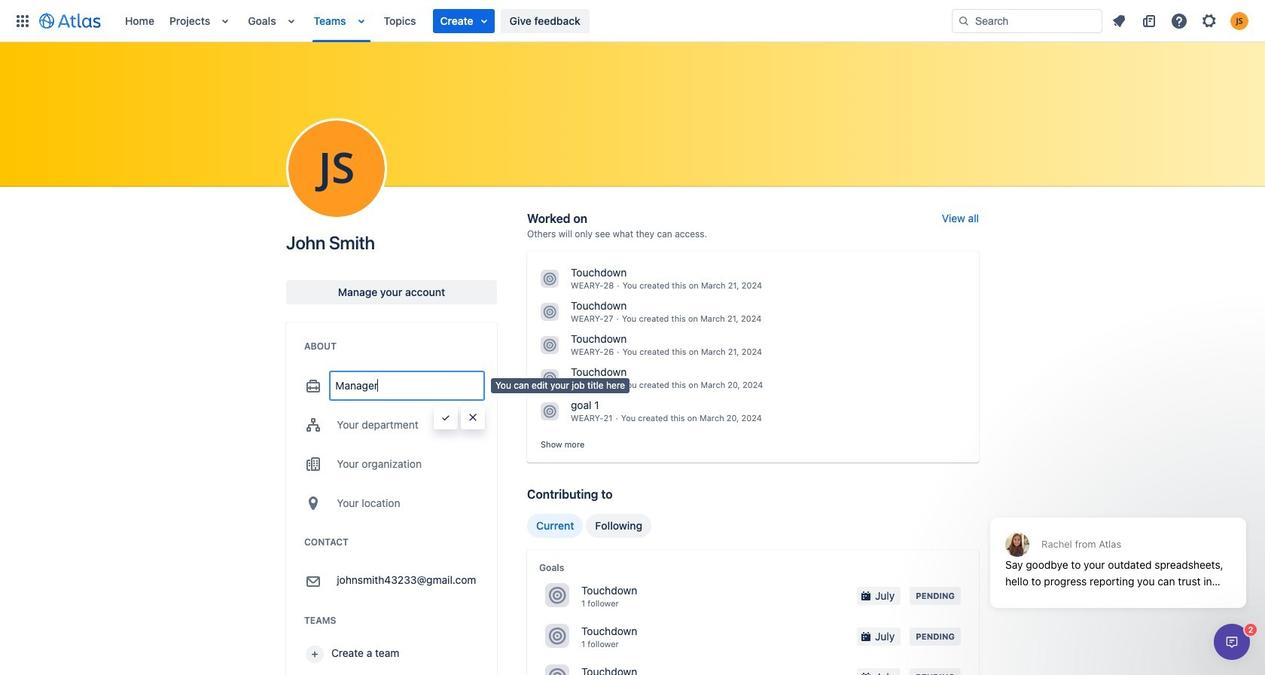 Task type: vqa. For each thing, say whether or not it's contained in the screenshot.
2nd confluence image from the bottom of the page
no



Task type: locate. For each thing, give the bounding box(es) containing it.
list
[[118, 0, 952, 42], [1106, 9, 1257, 33]]

top element
[[9, 0, 952, 42]]

list item
[[433, 9, 495, 33]]

Search field
[[952, 9, 1103, 33]]

group
[[527, 514, 652, 538]]

help image
[[1171, 12, 1189, 30]]

notifications image
[[1110, 12, 1129, 30]]

list item inside list
[[433, 9, 495, 33]]

Your job title field
[[331, 372, 484, 399]]

1 horizontal spatial list
[[1106, 9, 1257, 33]]

banner
[[0, 0, 1266, 42]]

None search field
[[952, 9, 1103, 33]]

dialog
[[983, 481, 1254, 619], [1214, 624, 1251, 660]]

tooltip
[[491, 378, 630, 393]]



Task type: describe. For each thing, give the bounding box(es) containing it.
switch to... image
[[14, 12, 32, 30]]

0 vertical spatial dialog
[[983, 481, 1254, 619]]

0 horizontal spatial list
[[118, 0, 952, 42]]

settings image
[[1201, 12, 1219, 30]]

1 vertical spatial dialog
[[1214, 624, 1251, 660]]

account image
[[1231, 12, 1249, 30]]

profile image actions image
[[328, 160, 346, 178]]

search image
[[958, 15, 970, 27]]



